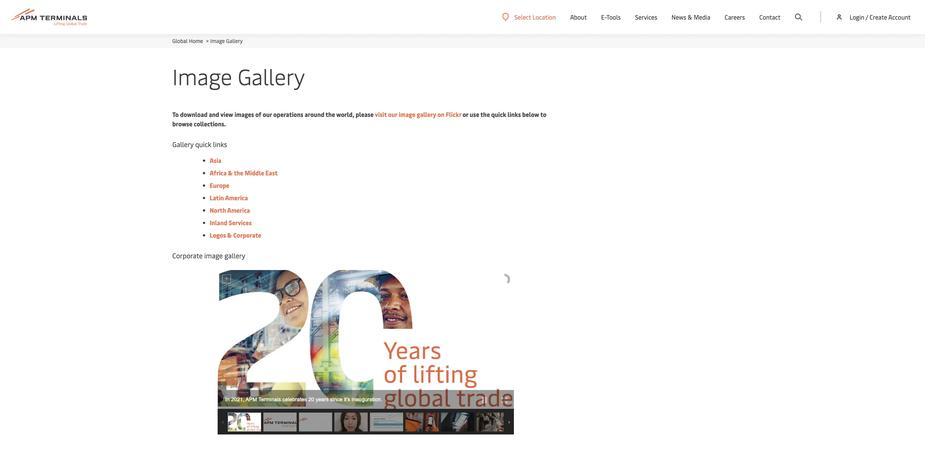 Task type: describe. For each thing, give the bounding box(es) containing it.
north
[[210, 206, 226, 215]]

& for media
[[688, 13, 692, 21]]

inland services
[[210, 219, 252, 227]]

1 horizontal spatial the
[[326, 110, 335, 119]]

please
[[356, 110, 374, 119]]

to download and view images of our operations around the world, please visit our image gallery on flickr
[[172, 110, 461, 119]]

east
[[265, 169, 278, 177]]

america for latin america
[[225, 194, 248, 202]]

1 vertical spatial services
[[229, 219, 252, 227]]

select location button
[[502, 13, 556, 21]]

north america link
[[210, 206, 250, 215]]

gallery quick links
[[172, 140, 227, 149]]

login / create account link
[[836, 0, 911, 34]]

create
[[870, 13, 887, 21]]

america for north america
[[227, 206, 250, 215]]

e-tools button
[[601, 0, 621, 34]]

inland
[[210, 219, 227, 227]]

account
[[888, 13, 911, 21]]

media
[[694, 13, 710, 21]]

services button
[[635, 0, 657, 34]]

& for the
[[228, 169, 233, 177]]

tools
[[606, 13, 621, 21]]

login
[[850, 13, 864, 21]]

of
[[255, 110, 261, 119]]

home
[[189, 37, 203, 45]]

news & media button
[[672, 0, 710, 34]]

to
[[172, 110, 179, 119]]

below
[[522, 110, 539, 119]]

/
[[866, 13, 868, 21]]

download
[[180, 110, 207, 119]]

use
[[470, 110, 479, 119]]

0 vertical spatial gallery
[[226, 37, 243, 45]]

2 vertical spatial gallery
[[172, 140, 194, 149]]

1 vertical spatial gallery
[[238, 61, 305, 91]]

1 vertical spatial image
[[204, 251, 223, 261]]

quick inside or use the quick links below to browse collections.
[[491, 110, 506, 119]]

contact button
[[759, 0, 780, 34]]

1 vertical spatial gallery
[[224, 251, 245, 261]]

around
[[305, 110, 324, 119]]

collections.
[[194, 120, 226, 128]]

& for corporate
[[227, 231, 232, 240]]

visit
[[375, 110, 387, 119]]

0 vertical spatial image
[[210, 37, 225, 45]]

e-tools
[[601, 13, 621, 21]]

careers button
[[725, 0, 745, 34]]

global
[[172, 37, 188, 45]]

on
[[437, 110, 444, 119]]

links inside or use the quick links below to browse collections.
[[508, 110, 521, 119]]

the for africa & the middle east
[[234, 169, 243, 177]]

africa & the middle east
[[210, 169, 278, 177]]

asia link
[[210, 156, 221, 165]]

africa & the middle east link
[[210, 169, 278, 177]]

asia
[[210, 156, 221, 165]]

europe
[[210, 181, 229, 190]]

logos & corporate
[[210, 231, 261, 240]]

select
[[514, 13, 531, 21]]



Task type: locate. For each thing, give the bounding box(es) containing it.
>
[[206, 37, 209, 45]]

1 vertical spatial corporate
[[172, 251, 203, 261]]

1 horizontal spatial quick
[[491, 110, 506, 119]]

0 horizontal spatial services
[[229, 219, 252, 227]]

america up north america link
[[225, 194, 248, 202]]

location
[[533, 13, 556, 21]]

0 vertical spatial corporate
[[233, 231, 261, 240]]

1 vertical spatial quick
[[195, 140, 211, 149]]

world,
[[336, 110, 354, 119]]

0 vertical spatial image
[[399, 110, 415, 119]]

1 our from the left
[[263, 110, 272, 119]]

latin
[[210, 194, 224, 202]]

quick
[[491, 110, 506, 119], [195, 140, 211, 149]]

1 vertical spatial &
[[228, 169, 233, 177]]

1 vertical spatial image
[[172, 61, 232, 91]]

gallery
[[417, 110, 436, 119], [224, 251, 245, 261]]

north america
[[210, 206, 250, 215]]

& right news
[[688, 13, 692, 21]]

1 horizontal spatial gallery
[[417, 110, 436, 119]]

view
[[220, 110, 233, 119]]

our right 'of'
[[263, 110, 272, 119]]

2 our from the left
[[388, 110, 397, 119]]

or use the quick links below to browse collections.
[[172, 110, 546, 128]]

e-
[[601, 13, 606, 21]]

& right africa
[[228, 169, 233, 177]]

image
[[399, 110, 415, 119], [204, 251, 223, 261]]

1 horizontal spatial corporate
[[233, 231, 261, 240]]

operations
[[273, 110, 303, 119]]

links
[[508, 110, 521, 119], [213, 140, 227, 149]]

0 vertical spatial quick
[[491, 110, 506, 119]]

corporate
[[233, 231, 261, 240], [172, 251, 203, 261]]

about
[[570, 13, 587, 21]]

corporate image gallery
[[172, 251, 245, 261]]

1 horizontal spatial image
[[399, 110, 415, 119]]

0 horizontal spatial gallery
[[224, 251, 245, 261]]

2 vertical spatial &
[[227, 231, 232, 240]]

news & media
[[672, 13, 710, 21]]

2 horizontal spatial the
[[480, 110, 490, 119]]

logos & corporate link
[[210, 231, 261, 240]]

america
[[225, 194, 248, 202], [227, 206, 250, 215]]

1 horizontal spatial links
[[508, 110, 521, 119]]

&
[[688, 13, 692, 21], [228, 169, 233, 177], [227, 231, 232, 240]]

browse
[[172, 120, 192, 128]]

0 vertical spatial &
[[688, 13, 692, 21]]

the for or use the quick links below to browse collections.
[[480, 110, 490, 119]]

0 vertical spatial america
[[225, 194, 248, 202]]

image down logos
[[204, 251, 223, 261]]

the right use
[[480, 110, 490, 119]]

about button
[[570, 0, 587, 34]]

and
[[209, 110, 219, 119]]

america up inland services
[[227, 206, 250, 215]]

images
[[235, 110, 254, 119]]

latin america link
[[210, 194, 248, 202]]

0 horizontal spatial image
[[204, 251, 223, 261]]

the
[[326, 110, 335, 119], [480, 110, 490, 119], [234, 169, 243, 177]]

image
[[210, 37, 225, 45], [172, 61, 232, 91]]

& inside dropdown button
[[688, 13, 692, 21]]

latin america
[[210, 194, 248, 202]]

links left below
[[508, 110, 521, 119]]

our
[[263, 110, 272, 119], [388, 110, 397, 119]]

to
[[540, 110, 546, 119]]

gallery
[[226, 37, 243, 45], [238, 61, 305, 91], [172, 140, 194, 149]]

inland services link
[[210, 219, 252, 227]]

gallery left on
[[417, 110, 436, 119]]

1 vertical spatial america
[[227, 206, 250, 215]]

0 horizontal spatial corporate
[[172, 251, 203, 261]]

services right 'tools'
[[635, 13, 657, 21]]

flickr
[[446, 110, 461, 119]]

global home link
[[172, 37, 203, 45]]

or
[[463, 110, 468, 119]]

image right the >
[[210, 37, 225, 45]]

0 vertical spatial links
[[508, 110, 521, 119]]

1 horizontal spatial our
[[388, 110, 397, 119]]

0 horizontal spatial links
[[213, 140, 227, 149]]

quick up asia link
[[195, 140, 211, 149]]

the left middle on the top
[[234, 169, 243, 177]]

0 vertical spatial gallery
[[417, 110, 436, 119]]

login / create account
[[850, 13, 911, 21]]

1 horizontal spatial services
[[635, 13, 657, 21]]

services
[[635, 13, 657, 21], [229, 219, 252, 227]]

services up the logos & corporate link
[[229, 219, 252, 227]]

logos
[[210, 231, 226, 240]]

& right logos
[[227, 231, 232, 240]]

africa
[[210, 169, 227, 177]]

quick right use
[[491, 110, 506, 119]]

gallery down the logos & corporate
[[224, 251, 245, 261]]

global home > image gallery
[[172, 37, 243, 45]]

image down the >
[[172, 61, 232, 91]]

1 vertical spatial links
[[213, 140, 227, 149]]

0 horizontal spatial our
[[263, 110, 272, 119]]

0 vertical spatial services
[[635, 13, 657, 21]]

middle
[[245, 169, 264, 177]]

careers
[[725, 13, 745, 21]]

news
[[672, 13, 686, 21]]

the inside or use the quick links below to browse collections.
[[480, 110, 490, 119]]

links up 'asia'
[[213, 140, 227, 149]]

the left 'world,' on the top left
[[326, 110, 335, 119]]

image right visit
[[399, 110, 415, 119]]

image gallery
[[172, 61, 305, 91]]

0 horizontal spatial quick
[[195, 140, 211, 149]]

0 horizontal spatial the
[[234, 169, 243, 177]]

select location
[[514, 13, 556, 21]]

contact
[[759, 13, 780, 21]]

visit our image gallery on flickr link
[[375, 110, 461, 119]]

europe link
[[210, 181, 229, 190]]

our right visit
[[388, 110, 397, 119]]



Task type: vqa. For each thing, say whether or not it's contained in the screenshot.
Phytosanitary
no



